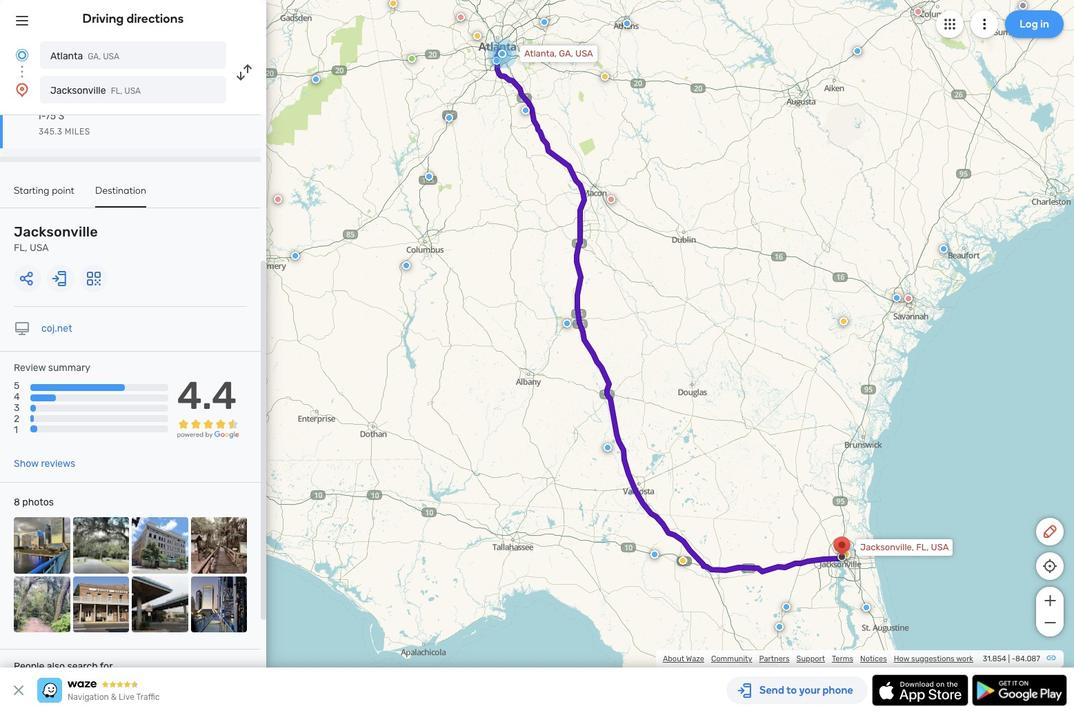 Task type: locate. For each thing, give the bounding box(es) containing it.
usa
[[576, 48, 593, 59], [103, 52, 119, 61], [124, 86, 141, 96], [30, 242, 49, 254], [932, 543, 949, 553]]

coj.net link
[[41, 323, 72, 335]]

ga, for atlanta
[[88, 52, 101, 61]]

how
[[894, 655, 910, 664]]

image 2 of jacksonville, jacksonville image
[[73, 518, 129, 574]]

1 horizontal spatial fl,
[[111, 86, 122, 96]]

i-75 s 345.3 miles
[[39, 110, 90, 137]]

show
[[14, 458, 39, 470]]

2
[[14, 414, 19, 425]]

jacksonville fl, usa down atlanta ga, usa
[[50, 85, 141, 97]]

live
[[119, 693, 135, 703]]

|
[[1009, 655, 1011, 664]]

fl, right the jacksonville,
[[917, 543, 929, 553]]

community
[[712, 655, 753, 664]]

jacksonville, fl, usa
[[861, 543, 949, 553]]

fl,
[[111, 86, 122, 96], [14, 242, 27, 254], [917, 543, 929, 553]]

photos
[[22, 497, 54, 509]]

image 3 of jacksonville, jacksonville image
[[132, 518, 188, 574]]

atlanta, ga, usa
[[525, 48, 593, 59]]

computer image
[[14, 321, 30, 338]]

community link
[[712, 655, 753, 664]]

fl, down atlanta ga, usa
[[111, 86, 122, 96]]

chit chat image
[[408, 55, 416, 63]]

review
[[14, 362, 46, 374]]

hazard image
[[389, 0, 398, 8], [474, 32, 482, 40], [601, 72, 609, 81], [679, 557, 687, 565]]

jacksonville
[[50, 85, 106, 97], [14, 224, 98, 240]]

8
[[14, 497, 20, 509]]

0 horizontal spatial ga,
[[88, 52, 101, 61]]

work
[[957, 655, 974, 664]]

destination button
[[95, 185, 147, 208]]

police image
[[854, 47, 862, 55], [312, 75, 320, 84], [522, 106, 530, 115], [445, 114, 453, 122], [425, 173, 433, 181], [940, 245, 948, 253], [893, 294, 901, 302], [563, 320, 572, 328], [783, 603, 791, 612]]

ga, right atlanta
[[88, 52, 101, 61]]

1 horizontal spatial ga,
[[559, 48, 574, 59]]

1 vertical spatial jacksonville fl, usa
[[14, 224, 98, 254]]

2 horizontal spatial fl,
[[917, 543, 929, 553]]

0 horizontal spatial fl,
[[14, 242, 27, 254]]

31.854 | -84.087
[[983, 655, 1041, 664]]

jacksonville down starting point button
[[14, 224, 98, 240]]

s
[[58, 110, 64, 122]]

people also search for
[[14, 661, 113, 673]]

navigation & live traffic
[[68, 693, 160, 703]]

review summary
[[14, 362, 90, 374]]

31.854
[[983, 655, 1007, 664]]

suggestions
[[912, 655, 955, 664]]

3
[[14, 403, 20, 414]]

traffic
[[136, 693, 160, 703]]

terms
[[832, 655, 854, 664]]

1 vertical spatial fl,
[[14, 242, 27, 254]]

people
[[14, 661, 44, 673]]

road closed image
[[915, 8, 923, 16]]

current location image
[[14, 47, 30, 64]]

0 vertical spatial jacksonville
[[50, 85, 106, 97]]

pencil image
[[1042, 524, 1059, 540]]

police image
[[540, 18, 549, 26], [623, 19, 632, 28], [493, 57, 501, 65], [291, 252, 300, 260], [402, 262, 411, 270], [604, 444, 612, 452], [651, 551, 659, 559], [863, 604, 871, 612], [776, 623, 784, 632]]

starting
[[14, 185, 49, 197]]

84.087
[[1016, 655, 1041, 664]]

ga, inside atlanta ga, usa
[[88, 52, 101, 61]]

fl, down starting point button
[[14, 242, 27, 254]]

search
[[67, 661, 98, 673]]

link image
[[1046, 653, 1057, 664]]

location image
[[14, 81, 30, 98]]

2 vertical spatial fl,
[[917, 543, 929, 553]]

5 4 3 2 1
[[14, 380, 20, 437]]

jacksonville fl, usa down starting point button
[[14, 224, 98, 254]]

i-
[[39, 110, 45, 122]]

show reviews
[[14, 458, 75, 470]]

partners
[[760, 655, 790, 664]]

how suggestions work link
[[894, 655, 974, 664]]

atlanta,
[[525, 48, 557, 59]]

&
[[111, 693, 117, 703]]

about waze community partners support terms notices how suggestions work
[[663, 655, 974, 664]]

ga,
[[559, 48, 574, 59], [88, 52, 101, 61]]

road closed image
[[457, 13, 465, 21], [274, 195, 282, 204], [607, 195, 616, 204], [905, 295, 913, 303]]

notices
[[861, 655, 887, 664]]

jacksonville up s
[[50, 85, 106, 97]]

support link
[[797, 655, 826, 664]]

driving directions
[[83, 11, 184, 26]]

summary
[[48, 362, 90, 374]]

jacksonville fl, usa
[[50, 85, 141, 97], [14, 224, 98, 254]]

ga, right atlanta,
[[559, 48, 574, 59]]

support
[[797, 655, 826, 664]]



Task type: describe. For each thing, give the bounding box(es) containing it.
4.4
[[177, 373, 237, 419]]

zoom in image
[[1042, 593, 1059, 609]]

0 vertical spatial fl,
[[111, 86, 122, 96]]

image 4 of jacksonville, jacksonville image
[[191, 518, 247, 574]]

345.3
[[39, 127, 62, 137]]

jacksonville,
[[861, 543, 915, 553]]

75
[[45, 110, 56, 122]]

about
[[663, 655, 685, 664]]

5
[[14, 380, 20, 392]]

x image
[[10, 683, 27, 699]]

notices link
[[861, 655, 887, 664]]

image 5 of jacksonville, jacksonville image
[[14, 577, 70, 633]]

1 vertical spatial jacksonville
[[14, 224, 98, 240]]

image 6 of jacksonville, jacksonville image
[[73, 577, 129, 633]]

usa inside atlanta ga, usa
[[103, 52, 119, 61]]

hazard image
[[840, 318, 848, 326]]

also
[[47, 661, 65, 673]]

waze
[[687, 655, 705, 664]]

for
[[100, 661, 113, 673]]

atlanta
[[50, 50, 83, 62]]

-
[[1012, 655, 1016, 664]]

4
[[14, 391, 20, 403]]

starting point button
[[14, 185, 75, 206]]

ga, for atlanta,
[[559, 48, 574, 59]]

directions
[[127, 11, 184, 26]]

destination
[[95, 185, 147, 197]]

0 vertical spatial jacksonville fl, usa
[[50, 85, 141, 97]]

point
[[52, 185, 75, 197]]

atlanta ga, usa
[[50, 50, 119, 62]]

partners link
[[760, 655, 790, 664]]

reviews
[[41, 458, 75, 470]]

miles
[[65, 127, 90, 137]]

navigation
[[68, 693, 109, 703]]

8 photos
[[14, 497, 54, 509]]

driving
[[83, 11, 124, 26]]

1
[[14, 425, 18, 437]]

terms link
[[832, 655, 854, 664]]

image 1 of jacksonville, jacksonville image
[[14, 518, 70, 574]]

image 7 of jacksonville, jacksonville image
[[132, 577, 188, 633]]

image 8 of jacksonville, jacksonville image
[[191, 577, 247, 633]]

starting point
[[14, 185, 75, 197]]

coj.net
[[41, 323, 72, 335]]

zoom out image
[[1042, 615, 1059, 632]]

about waze link
[[663, 655, 705, 664]]



Task type: vqa. For each thing, say whether or not it's contained in the screenshot.
the About
yes



